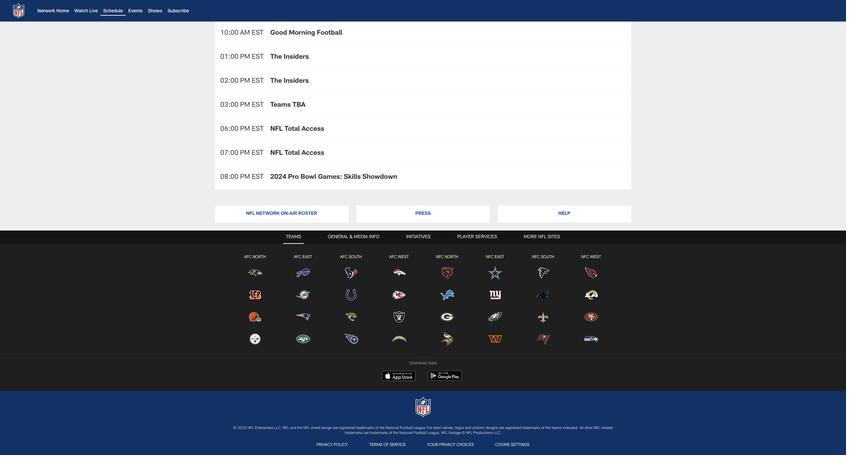 Task type: locate. For each thing, give the bounding box(es) containing it.
1 horizontal spatial llc.
[[494, 432, 502, 435]]

north for afc north
[[253, 255, 266, 259]]

national up service
[[400, 432, 413, 435]]

2 insiders from the top
[[284, 78, 309, 85]]

2 afc from the left
[[294, 255, 302, 259]]

nfc west
[[582, 255, 602, 259]]

the up service
[[394, 432, 399, 435]]

insiders up tba
[[284, 78, 309, 85]]

1 privacy from the left
[[317, 443, 333, 447]]

denver broncos image
[[392, 266, 407, 280]]

and
[[290, 426, 297, 430], [465, 426, 471, 430]]

pm right 03:00
[[240, 102, 250, 109]]

1 the insiders from the top
[[271, 54, 309, 61]]

nfc for nfc west
[[582, 255, 590, 259]]

0 vertical spatial access
[[302, 126, 324, 133]]

© down logos
[[462, 432, 465, 435]]

pm for 07:00
[[240, 150, 250, 157]]

design
[[322, 426, 332, 430]]

other
[[585, 426, 593, 430]]

pm right 02:00
[[240, 78, 250, 85]]

privacy left policy
[[317, 443, 333, 447]]

1 and from the left
[[290, 426, 297, 430]]

privacy
[[317, 443, 333, 447], [440, 443, 456, 447]]

1 horizontal spatial privacy
[[440, 443, 456, 447]]

productions
[[474, 432, 493, 435]]

of
[[376, 426, 379, 430], [542, 426, 545, 430], [389, 432, 393, 435], [384, 443, 389, 447]]

network home
[[37, 9, 69, 14]]

new england patriots image
[[296, 310, 311, 324]]

registered up policy
[[339, 426, 355, 430]]

west
[[398, 255, 409, 259], [591, 255, 602, 259]]

south for afc south
[[349, 255, 362, 259]]

nfc south
[[533, 255, 555, 259]]

nfl total access down tba
[[271, 126, 324, 133]]

0 vertical spatial total
[[285, 126, 300, 133]]

afc for afc west
[[390, 255, 397, 259]]

1 the from the top
[[271, 54, 282, 61]]

08:00
[[220, 174, 239, 181]]

the left shield
[[297, 426, 303, 430]]

banner
[[0, 0, 847, 21]]

teams inside button
[[286, 235, 301, 240]]

1 access from the top
[[302, 126, 324, 133]]

roster
[[299, 212, 317, 216]]

2 north from the left
[[445, 255, 459, 259]]

nfl down teams tba
[[271, 126, 283, 133]]

nfl right '2023' in the left bottom of the page
[[248, 426, 254, 430]]

10:00 am est
[[220, 30, 264, 37]]

football down league.the
[[414, 432, 427, 435]]

afc for afc north
[[244, 255, 252, 259]]

2 west from the left
[[591, 255, 602, 259]]

south for nfc south
[[541, 255, 555, 259]]

pm right 01:00
[[240, 54, 250, 61]]

4 est from the top
[[252, 102, 264, 109]]

1 vertical spatial nfl total access
[[271, 150, 324, 157]]

est right 03:00
[[252, 102, 264, 109]]

5 est from the top
[[252, 126, 264, 133]]

1 horizontal spatial football
[[400, 426, 413, 430]]

carolina panthers image
[[536, 288, 551, 302]]

2 horizontal spatial football
[[414, 432, 427, 435]]

the
[[297, 426, 303, 430], [380, 426, 385, 430], [546, 426, 551, 430], [394, 432, 399, 435]]

est right 07:00
[[252, 150, 264, 157]]

service
[[390, 443, 406, 447]]

total for 07:00 pm est
[[285, 150, 300, 157]]

© left '2023' in the left bottom of the page
[[234, 426, 237, 430]]

dallas cowboys image
[[488, 266, 503, 280]]

7 est from the top
[[252, 174, 264, 181]]

south up houston texans image
[[349, 255, 362, 259]]

2 south from the left
[[541, 255, 555, 259]]

of right terms
[[384, 443, 389, 447]]

0 horizontal spatial east
[[303, 255, 312, 259]]

0 vertical spatial football
[[317, 30, 343, 37]]

0 vertical spatial nfl total access
[[271, 126, 324, 133]]

nfl
[[271, 126, 283, 133], [271, 150, 283, 157], [246, 212, 255, 216], [539, 235, 547, 240], [248, 426, 254, 430], [283, 426, 290, 430], [304, 426, 310, 430], [442, 432, 448, 435], [466, 432, 473, 435]]

north up baltimore ravens image
[[253, 255, 266, 259]]

nfc for nfc south
[[533, 255, 540, 259]]

the insiders down good
[[271, 54, 309, 61]]

access
[[302, 126, 324, 133], [302, 150, 324, 157]]

nfc up arizona cardinals icon
[[582, 255, 590, 259]]

registered
[[339, 426, 355, 430], [506, 426, 522, 430]]

est left 2024
[[252, 174, 264, 181]]

est for 03:00 pm est
[[252, 102, 264, 109]]

north for nfc north
[[445, 255, 459, 259]]

cookie settings
[[496, 443, 530, 447]]

0 horizontal spatial south
[[349, 255, 362, 259]]

4 nfc from the left
[[582, 255, 590, 259]]

jacksonville jaguars image
[[344, 310, 359, 324]]

your privacy choices
[[428, 443, 474, 447]]

1 nfc from the left
[[436, 255, 444, 259]]

afc up buffalo bills "image" on the left
[[294, 255, 302, 259]]

6 est from the top
[[252, 150, 264, 157]]

est right am
[[252, 30, 264, 37]]

est for 06:00 pm est
[[252, 126, 264, 133]]

minnesota vikings image
[[440, 332, 455, 346]]

general & media info button
[[325, 231, 383, 244]]

events
[[128, 9, 143, 14]]

0 vertical spatial llc.
[[274, 426, 282, 430]]

1 east from the left
[[303, 255, 312, 259]]

privacy policy link
[[314, 441, 351, 450]]

east for nfc east
[[495, 255, 505, 259]]

the
[[271, 54, 282, 61], [271, 78, 282, 85]]

0 vertical spatial ©
[[234, 426, 237, 430]]

2 total from the top
[[285, 150, 300, 157]]

est right '06:00'
[[252, 126, 264, 133]]

pm for 01:00
[[240, 54, 250, 61]]

policy
[[334, 443, 348, 447]]

0 vertical spatial national
[[386, 426, 399, 430]]

1 horizontal spatial north
[[445, 255, 459, 259]]

nfl inside 'button'
[[539, 235, 547, 240]]

am
[[240, 30, 250, 37]]

north up chicago bears image in the right bottom of the page
[[445, 255, 459, 259]]

1 registered from the left
[[339, 426, 355, 430]]

0 horizontal spatial national
[[386, 426, 399, 430]]

general
[[328, 235, 349, 240]]

afc up houston texans image
[[340, 255, 348, 259]]

the insiders up teams tba
[[271, 78, 309, 85]]

the down good
[[271, 54, 282, 61]]

2 est from the top
[[252, 54, 264, 61]]

trademarks
[[356, 426, 375, 430], [523, 426, 541, 430], [345, 432, 363, 435], [370, 432, 388, 435]]

total down teams tba
[[285, 126, 300, 133]]

llc. right enterprises
[[274, 426, 282, 430]]

1 horizontal spatial registered
[[506, 426, 522, 430]]

tab list
[[0, 231, 847, 358]]

3 afc from the left
[[340, 255, 348, 259]]

nfl left shield
[[304, 426, 310, 430]]

total up pro
[[285, 150, 300, 157]]

nfc up atlanta falcons icon
[[533, 255, 540, 259]]

west for nfc west
[[591, 255, 602, 259]]

access up bowl
[[302, 150, 324, 157]]

of up terms of service
[[389, 432, 393, 435]]

of up terms
[[376, 426, 379, 430]]

1 vertical spatial the insiders
[[271, 78, 309, 85]]

3 nfc from the left
[[533, 255, 540, 259]]

insiders down morning
[[284, 54, 309, 61]]

3 est from the top
[[252, 78, 264, 85]]

4 afc from the left
[[390, 255, 397, 259]]

schedule
[[103, 9, 123, 14]]

0 horizontal spatial north
[[253, 255, 266, 259]]

nfl total access
[[271, 126, 324, 133], [271, 150, 324, 157]]

1 vertical spatial national
[[400, 432, 413, 435]]

new orleans saints image
[[536, 310, 551, 324]]

1 horizontal spatial are
[[364, 432, 369, 435]]

1 vertical spatial ©
[[462, 432, 465, 435]]

terms of service
[[370, 443, 406, 447]]

east up buffalo bills "image" on the left
[[303, 255, 312, 259]]

1 west from the left
[[398, 255, 409, 259]]

nfc up "dallas cowboys" image
[[486, 255, 494, 259]]

2 access from the top
[[302, 150, 324, 157]]

access down tba
[[302, 126, 324, 133]]

0 horizontal spatial registered
[[339, 426, 355, 430]]

1 vertical spatial access
[[302, 150, 324, 157]]

teams up afc east
[[286, 235, 301, 240]]

1 total from the top
[[285, 126, 300, 133]]

2 nfl total access from the top
[[271, 150, 324, 157]]

east up "dallas cowboys" image
[[495, 255, 505, 259]]

teams tba
[[271, 102, 306, 109]]

national up terms of service
[[386, 426, 399, 430]]

watch live
[[74, 9, 98, 14]]

pm for 02:00
[[240, 78, 250, 85]]

pm for 06:00
[[240, 126, 250, 133]]

pm right 07:00
[[240, 150, 250, 157]]

showdown
[[363, 174, 398, 181]]

nfl up 2024
[[271, 150, 283, 157]]

nfl left sites
[[539, 235, 547, 240]]

llc.
[[274, 426, 282, 430], [494, 432, 502, 435]]

llc. down designs
[[494, 432, 502, 435]]

1 insiders from the top
[[284, 54, 309, 61]]

access for 07:00 pm est
[[302, 150, 324, 157]]

est for 08:00 pm est
[[252, 174, 264, 181]]

nfl total access for 06:00 pm est
[[271, 126, 324, 133]]

insiders for 01:00 pm est
[[284, 54, 309, 61]]

teams
[[552, 426, 562, 430]]

atlanta falcons image
[[536, 266, 551, 280]]

1 horizontal spatial and
[[465, 426, 471, 430]]

1 south from the left
[[349, 255, 362, 259]]

nfl left network at the top left of page
[[246, 212, 255, 216]]

1 nfl total access from the top
[[271, 126, 324, 133]]

0 horizontal spatial and
[[290, 426, 297, 430]]

0 horizontal spatial privacy
[[317, 443, 333, 447]]

bowl
[[301, 174, 317, 181]]

the up teams tba
[[271, 78, 282, 85]]

tampa bay buccaneers image
[[536, 332, 551, 346]]

of inside 'link'
[[384, 443, 389, 447]]

afc south
[[340, 255, 362, 259]]

footer
[[0, 198, 847, 455]]

1 north from the left
[[253, 255, 266, 259]]

west for afc west
[[398, 255, 409, 259]]

west up denver broncos image
[[398, 255, 409, 259]]

schedule link
[[103, 9, 123, 14]]

1 horizontal spatial west
[[591, 255, 602, 259]]

navigation
[[0, 244, 847, 354]]

washington commanders image
[[488, 332, 503, 346]]

the insiders
[[271, 54, 309, 61], [271, 78, 309, 85]]

west up arizona cardinals icon
[[591, 255, 602, 259]]

teams left tba
[[271, 102, 291, 109]]

south up atlanta falcons icon
[[541, 255, 555, 259]]

south
[[349, 255, 362, 259], [541, 255, 555, 259]]

1 vertical spatial teams
[[286, 235, 301, 240]]

buffalo bills image
[[296, 266, 311, 280]]

press link
[[357, 206, 490, 223]]

more
[[524, 235, 537, 240]]

east for afc east
[[303, 255, 312, 259]]

afc up denver broncos image
[[390, 255, 397, 259]]

initiatives
[[407, 235, 431, 240]]

the insiders for 02:00 pm est
[[271, 78, 309, 85]]

national
[[386, 426, 399, 430], [400, 432, 413, 435]]

0 horizontal spatial football
[[317, 30, 343, 37]]

pm right '06:00'
[[240, 126, 250, 133]]

and left shield
[[290, 426, 297, 430]]

est
[[252, 30, 264, 37], [252, 54, 264, 61], [252, 78, 264, 85], [252, 102, 264, 109], [252, 126, 264, 133], [252, 150, 264, 157], [252, 174, 264, 181]]

0 vertical spatial insiders
[[284, 54, 309, 61]]

philadelphia eagles image
[[488, 310, 503, 324]]

press
[[416, 212, 431, 216]]

afc east
[[294, 255, 312, 259]]

2023
[[238, 426, 247, 430]]

choices
[[457, 443, 474, 447]]

0 horizontal spatial west
[[398, 255, 409, 259]]

football right morning
[[317, 30, 343, 37]]

help link
[[498, 206, 632, 223]]

nfc east
[[486, 255, 505, 259]]

est right 02:00
[[252, 78, 264, 85]]

nfc up chicago bears image in the right bottom of the page
[[436, 255, 444, 259]]

network home link
[[37, 9, 69, 14]]

nfl down names,
[[442, 432, 448, 435]]

0 vertical spatial teams
[[271, 102, 291, 109]]

1 afc from the left
[[244, 255, 252, 259]]

afc for afc south
[[340, 255, 348, 259]]

1 est from the top
[[252, 30, 264, 37]]

1 vertical spatial the
[[271, 78, 282, 85]]

2 the from the top
[[271, 78, 282, 85]]

baltimore ravens image
[[248, 266, 263, 280]]

1 horizontal spatial east
[[495, 255, 505, 259]]

2 east from the left
[[495, 255, 505, 259]]

est for 07:00 pm est
[[252, 150, 264, 157]]

home
[[56, 9, 69, 14]]

teams for teams
[[286, 235, 301, 240]]

registered up cookie settings
[[506, 426, 522, 430]]

football
[[317, 30, 343, 37], [400, 426, 413, 430], [414, 432, 427, 435]]

0 vertical spatial the insiders
[[271, 54, 309, 61]]

and right logos
[[465, 426, 471, 430]]

1 vertical spatial total
[[285, 150, 300, 157]]

privacy down footage on the bottom right of page
[[440, 443, 456, 447]]

0 vertical spatial the
[[271, 54, 282, 61]]

miami dolphins image
[[296, 288, 311, 302]]

0 horizontal spatial are
[[333, 426, 338, 430]]

are right design
[[333, 426, 338, 430]]

©
[[234, 426, 237, 430], [462, 432, 465, 435]]

nfl total access up pro
[[271, 150, 324, 157]]

1 vertical spatial insiders
[[284, 78, 309, 85]]

subscribe link
[[168, 9, 189, 14]]

are up terms of service 'link'
[[364, 432, 369, 435]]

football left league.the
[[400, 426, 413, 430]]

1 horizontal spatial south
[[541, 255, 555, 259]]

nfc
[[436, 255, 444, 259], [486, 255, 494, 259], [533, 255, 540, 259], [582, 255, 590, 259]]

cleveland browns image
[[248, 310, 263, 324]]

est right 01:00
[[252, 54, 264, 61]]

afc up baltimore ravens image
[[244, 255, 252, 259]]

2 the insiders from the top
[[271, 78, 309, 85]]

insiders
[[284, 54, 309, 61], [284, 78, 309, 85]]

2 nfc from the left
[[486, 255, 494, 259]]

pm right 08:00
[[240, 174, 250, 181]]

good
[[271, 30, 287, 37]]

north
[[253, 255, 266, 259], [445, 255, 459, 259]]

are right designs
[[500, 426, 505, 430]]



Task type: vqa. For each thing, say whether or not it's contained in the screenshot.


Task type: describe. For each thing, give the bounding box(es) containing it.
teams button
[[284, 231, 304, 244]]

2 registered from the left
[[506, 426, 522, 430]]

los angeles chargers image
[[392, 332, 407, 346]]

chicago bears image
[[440, 266, 455, 280]]

good morning football
[[271, 30, 343, 37]]

07:00 pm est
[[220, 150, 264, 157]]

banner containing network home
[[0, 0, 847, 21]]

cincinnati bengals image
[[248, 288, 263, 302]]

download
[[410, 362, 427, 366]]

access for 06:00 pm est
[[302, 126, 324, 133]]

the for 02:00 pm est
[[271, 78, 282, 85]]

your privacy choices link
[[425, 441, 477, 450]]

los angeles rams image
[[584, 288, 599, 302]]

0 horizontal spatial llc.
[[274, 426, 282, 430]]

shield
[[311, 426, 321, 430]]

total for 06:00 pm est
[[285, 126, 300, 133]]

apps
[[428, 362, 437, 366]]

navigation containing afc north
[[0, 244, 847, 354]]

2 privacy from the left
[[440, 443, 456, 447]]

skills
[[344, 174, 361, 181]]

nfl right enterprises
[[283, 426, 290, 430]]

las vegas raiders image
[[392, 310, 407, 324]]

0 horizontal spatial ©
[[234, 426, 237, 430]]

est for 02:00 pm est
[[252, 78, 264, 85]]

© 2023 nfl enterprises llc. nfl and the nfl shield design are registered trademarks of the national football league.the team names, logos and uniform designs are registered trademarks of the teams indicated. all other nfl-related trademarks are trademarks of the national football league. nfl footage © nfl productions llc.
[[234, 426, 613, 435]]

teams for teams tba
[[271, 102, 291, 109]]

nfl-
[[594, 426, 602, 430]]

your
[[428, 443, 439, 447]]

on-
[[281, 212, 290, 216]]

nfc for nfc north
[[436, 255, 444, 259]]

1 vertical spatial llc.
[[494, 432, 502, 435]]

nfl down uniform
[[466, 432, 473, 435]]

the for 01:00 pm est
[[271, 54, 282, 61]]

green bay packers image
[[440, 310, 455, 324]]

1 horizontal spatial ©
[[462, 432, 465, 435]]

the left teams
[[546, 426, 551, 430]]

1 horizontal spatial national
[[400, 432, 413, 435]]

tab list containing teams
[[0, 231, 847, 358]]

nfl total access for 07:00 pm est
[[271, 150, 324, 157]]

pm for 03:00
[[240, 102, 250, 109]]

services
[[476, 235, 498, 240]]

info
[[369, 235, 380, 240]]

02:00
[[220, 78, 239, 85]]

est for 10:00 am est
[[252, 30, 264, 37]]

nfl network on-air roster
[[246, 212, 317, 216]]

06:00 pm est
[[220, 126, 264, 133]]

download apps
[[410, 362, 437, 366]]

network
[[256, 212, 280, 216]]

03:00
[[220, 102, 239, 109]]

02:00 pm est
[[220, 78, 264, 85]]

logos
[[456, 426, 464, 430]]

events link
[[128, 9, 143, 14]]

afc north
[[244, 255, 266, 259]]

2 horizontal spatial are
[[500, 426, 505, 430]]

more nfl sites button
[[522, 231, 563, 244]]

team
[[433, 426, 442, 430]]

watch
[[74, 9, 88, 14]]

new york jets image
[[296, 332, 311, 346]]

morning
[[289, 30, 315, 37]]

pro
[[288, 174, 299, 181]]

the insiders for 01:00 pm est
[[271, 54, 309, 61]]

2 and from the left
[[465, 426, 471, 430]]

help
[[559, 212, 571, 216]]

06:00
[[220, 126, 239, 133]]

media
[[354, 235, 368, 240]]

afc west
[[390, 255, 409, 259]]

afc for afc east
[[294, 255, 302, 259]]

&
[[350, 235, 353, 240]]

get it on google play image
[[426, 369, 464, 383]]

2024 pro bowl games: skills showdown
[[271, 174, 398, 181]]

privacy policy
[[317, 443, 348, 447]]

league.the
[[414, 426, 433, 430]]

indianapolis colts image
[[344, 288, 359, 302]]

1 vertical spatial football
[[400, 426, 413, 430]]

nfc for nfc east
[[486, 255, 494, 259]]

indicated.
[[563, 426, 579, 430]]

sites
[[548, 235, 561, 240]]

uniform
[[472, 426, 485, 430]]

names,
[[443, 426, 455, 430]]

2 vertical spatial football
[[414, 432, 427, 435]]

new york giants image
[[488, 288, 503, 302]]

10:00
[[220, 30, 239, 37]]

01:00 pm est
[[220, 54, 264, 61]]

download on the apple store image
[[383, 371, 416, 381]]

settings
[[511, 443, 530, 447]]

07:00
[[220, 150, 239, 157]]

initiatives button
[[404, 231, 434, 244]]

san francisco 49ers image
[[584, 310, 599, 324]]

kansas city chiefs image
[[392, 288, 407, 302]]

insiders for 02:00 pm est
[[284, 78, 309, 85]]

related
[[602, 426, 613, 430]]

01:00
[[220, 54, 239, 61]]

air
[[290, 212, 297, 216]]

tba
[[293, 102, 306, 109]]

of left teams
[[542, 426, 545, 430]]

cookie settings button
[[493, 441, 533, 450]]

more nfl sites
[[524, 235, 561, 240]]

all
[[580, 426, 584, 430]]

player services
[[458, 235, 498, 240]]

terms of service link
[[367, 441, 409, 450]]

nfl network on-air roster link
[[215, 206, 349, 223]]

pm for 08:00
[[240, 174, 250, 181]]

tennessee titans image
[[344, 332, 359, 346]]

est for 01:00 pm est
[[252, 54, 264, 61]]

cookie
[[496, 443, 510, 447]]

subscribe
[[168, 9, 189, 14]]

games:
[[318, 174, 342, 181]]

network
[[37, 9, 55, 14]]

footer containing nfl network on-air roster
[[0, 198, 847, 455]]

terms
[[370, 443, 383, 447]]

shows link
[[148, 9, 162, 14]]

live
[[89, 9, 98, 14]]

footage
[[449, 432, 461, 435]]

player services button
[[455, 231, 500, 244]]

league.
[[428, 432, 441, 435]]

designs
[[486, 426, 499, 430]]

houston texans image
[[344, 266, 359, 280]]

the up terms of service
[[380, 426, 385, 430]]

detroit lions image
[[440, 288, 455, 302]]

2024
[[271, 174, 287, 181]]

pittsburgh steelers image
[[248, 332, 263, 346]]

nfc north
[[436, 255, 459, 259]]

watch live link
[[74, 9, 98, 14]]

nfl shield image
[[11, 3, 27, 19]]

arizona cardinals image
[[584, 266, 599, 280]]

08:00 pm est
[[220, 174, 264, 181]]

seattle seahawks image
[[584, 332, 599, 346]]



